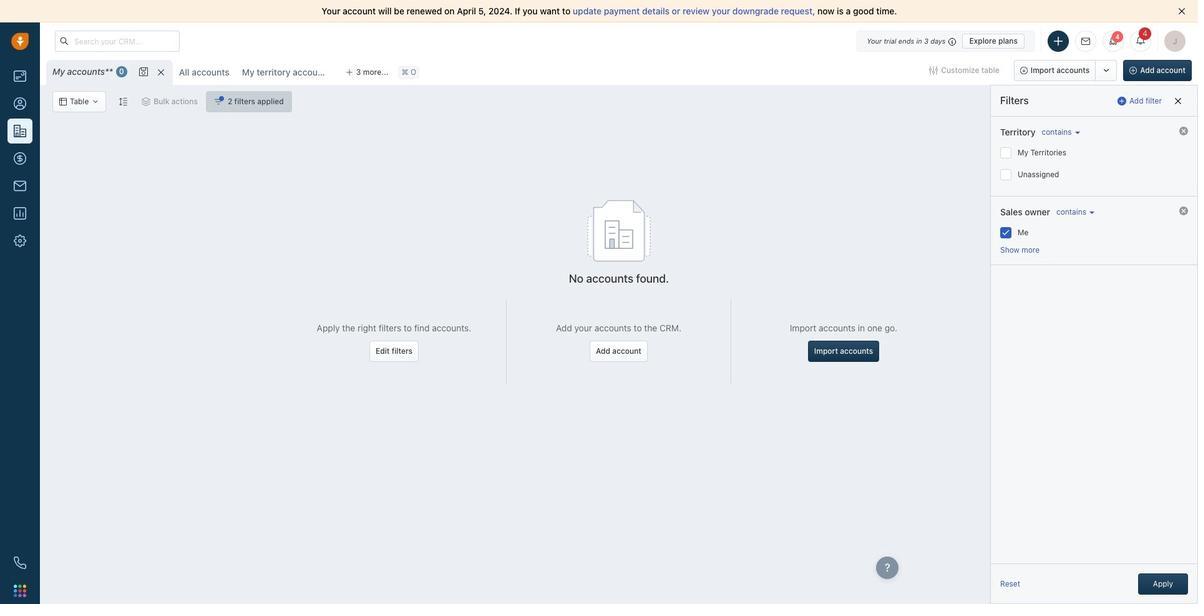 Task type: vqa. For each thing, say whether or not it's contained in the screenshot.
Phone element
yes



Task type: describe. For each thing, give the bounding box(es) containing it.
phone element
[[7, 551, 32, 576]]

0 horizontal spatial container_wx8msf4aqz5i3rn1 image
[[92, 98, 99, 106]]

style_myh0__igzzd8unmi image
[[119, 97, 128, 106]]

1 horizontal spatial container_wx8msf4aqz5i3rn1 image
[[142, 97, 151, 106]]

close image
[[1179, 7, 1186, 15]]

0 horizontal spatial container_wx8msf4aqz5i3rn1 image
[[59, 98, 67, 106]]

send email image
[[1082, 37, 1091, 45]]



Task type: locate. For each thing, give the bounding box(es) containing it.
container_wx8msf4aqz5i3rn1 image right style_myh0__igzzd8unmi image
[[142, 97, 151, 106]]

container_wx8msf4aqz5i3rn1 image
[[142, 97, 151, 106], [92, 98, 99, 106]]

container_wx8msf4aqz5i3rn1 image
[[930, 66, 939, 75], [214, 97, 223, 106], [59, 98, 67, 106]]

group
[[1014, 60, 1118, 81]]

container_wx8msf4aqz5i3rn1 image left style_myh0__igzzd8unmi image
[[92, 98, 99, 106]]

freshworks switcher image
[[14, 585, 26, 597]]

phone image
[[14, 557, 26, 569]]

Search your CRM... text field
[[55, 31, 180, 52]]

1 horizontal spatial container_wx8msf4aqz5i3rn1 image
[[214, 97, 223, 106]]

2 horizontal spatial container_wx8msf4aqz5i3rn1 image
[[930, 66, 939, 75]]



